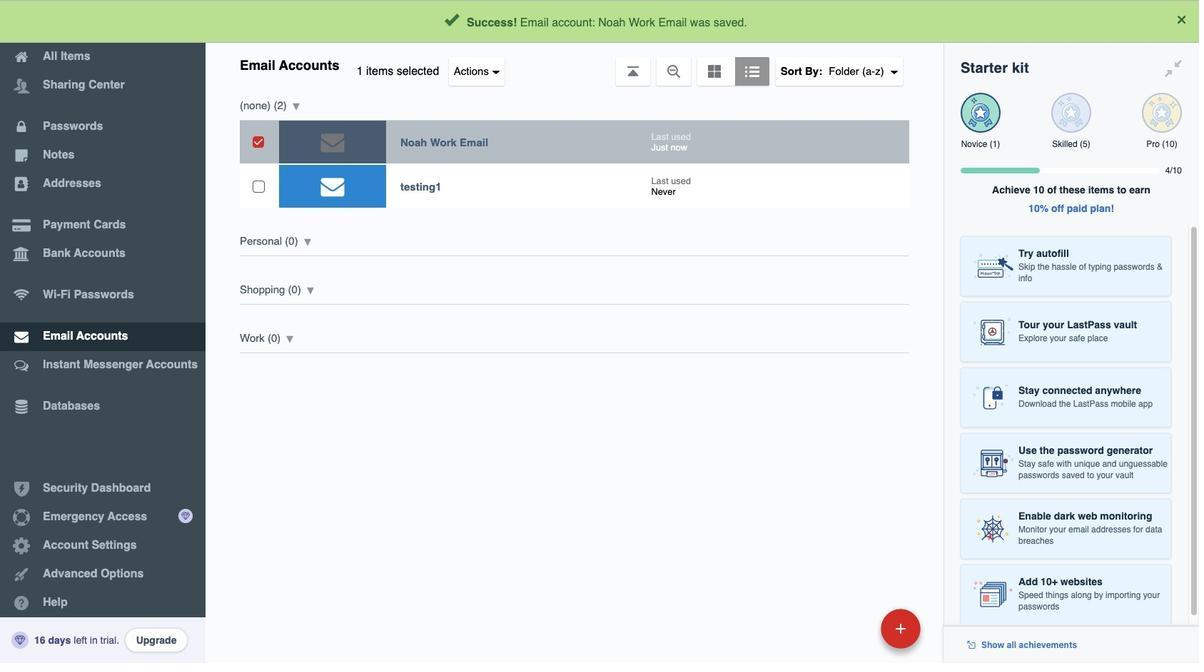 Task type: locate. For each thing, give the bounding box(es) containing it.
alert
[[0, 0, 1199, 43]]

new item element
[[783, 608, 926, 649]]

main navigation navigation
[[0, 0, 206, 663]]

new item navigation
[[783, 605, 929, 663]]

vault options navigation
[[206, 43, 944, 86]]



Task type: vqa. For each thing, say whether or not it's contained in the screenshot.
Vault Options Navigation
yes



Task type: describe. For each thing, give the bounding box(es) containing it.
search my vault text field
[[344, 6, 914, 37]]

Search search field
[[344, 6, 914, 37]]



